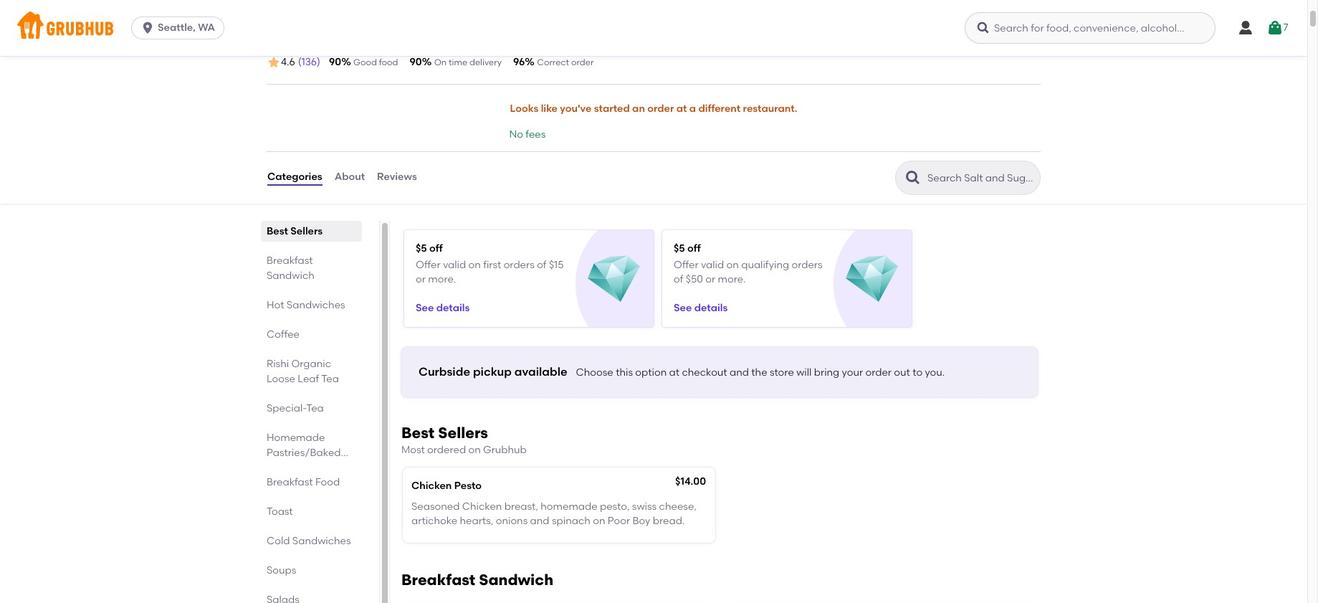 Task type: describe. For each thing, give the bounding box(es) containing it.
homemade
[[541, 500, 598, 513]]

1 vertical spatial sandwich
[[479, 571, 554, 589]]

tea inside rishi organic loose leaf tea
[[322, 373, 339, 385]]

an
[[633, 103, 645, 115]]

will
[[797, 366, 812, 378]]

bring
[[814, 366, 840, 378]]

$5 off offer valid on qualifying orders of $50 or more.
[[674, 242, 823, 286]]

artichoke
[[412, 515, 458, 527]]

see for offer valid on qualifying orders of $50 or more.
[[674, 302, 692, 314]]

hearts,
[[460, 515, 494, 527]]

categories
[[267, 171, 322, 183]]

96
[[514, 56, 525, 68]]

details for $5 off offer valid on first orders of $15 or more.
[[436, 302, 470, 314]]

pesto
[[454, 480, 482, 492]]

poor
[[608, 515, 630, 527]]

a
[[690, 103, 696, 115]]

correct
[[537, 57, 569, 67]]

0 horizontal spatial svg image
[[977, 21, 991, 35]]

1 vertical spatial tea
[[306, 402, 324, 414]]

order inside button
[[648, 103, 674, 115]]

most
[[402, 444, 425, 456]]

0 vertical spatial order
[[572, 57, 594, 67]]

grubhub
[[483, 444, 527, 456]]

bread.
[[653, 515, 685, 527]]

and inside "seasoned chicken breast, homemade pesto, swiss cheese, artichoke hearts, onions and spinach on poor boy bread."
[[530, 515, 550, 527]]

restaurant.
[[743, 103, 798, 115]]

on for $5 off offer valid on first orders of $15 or more.
[[469, 259, 481, 271]]

breast,
[[505, 500, 539, 513]]

this
[[616, 366, 633, 378]]

best sellers most ordered on grubhub
[[402, 424, 527, 456]]

your
[[842, 366, 863, 378]]

good food
[[354, 57, 398, 67]]

leaf
[[298, 373, 319, 385]]

available
[[515, 365, 568, 378]]

looks like you've started an order at a different restaurant.
[[510, 103, 798, 115]]

best for best sellers most ordered on grubhub
[[402, 424, 435, 442]]

homemade pastries/baked goods breakfast food
[[267, 431, 341, 488]]

about
[[335, 171, 365, 183]]

or for offer valid on first orders of $15 or more.
[[416, 274, 426, 286]]

salt and sugar cafe and bakery logo image
[[980, 0, 1030, 13]]

7
[[1284, 21, 1289, 34]]

chicken pesto
[[412, 480, 482, 492]]

fees
[[526, 129, 546, 141]]

at inside button
[[677, 103, 687, 115]]

coffee
[[267, 328, 300, 340]]

seasoned chicken breast, homemade pesto, swiss cheese, artichoke hearts, onions and spinach on poor boy bread.
[[412, 500, 697, 527]]

of for $15
[[537, 259, 547, 271]]

1 horizontal spatial svg image
[[1238, 19, 1255, 37]]

sandwiches for hot sandwiches
[[287, 299, 345, 311]]

offer for offer valid on qualifying orders of $50 or more.
[[674, 259, 699, 271]]

on inside "seasoned chicken breast, homemade pesto, swiss cheese, artichoke hearts, onions and spinach on poor boy bread."
[[593, 515, 606, 527]]

wa
[[198, 22, 215, 34]]

no
[[510, 129, 524, 141]]

checkout
[[682, 366, 728, 378]]

food
[[379, 57, 398, 67]]

started
[[594, 103, 630, 115]]

Search Salt and Sugar Cafe and Bakery search field
[[927, 171, 1036, 185]]

about button
[[334, 152, 366, 203]]

no fees
[[510, 129, 546, 141]]

delivery
[[470, 57, 502, 67]]

$14.00
[[676, 476, 706, 488]]

on
[[434, 57, 447, 67]]

organic
[[291, 358, 331, 370]]

onions
[[496, 515, 528, 527]]

or for offer valid on qualifying orders of $50 or more.
[[706, 274, 716, 286]]

reviews button
[[377, 152, 418, 203]]

homemade
[[267, 431, 325, 444]]

food
[[316, 476, 340, 488]]

off for $5 off offer valid on qualifying orders of $50 or more.
[[688, 242, 701, 254]]

seattle, wa button
[[131, 16, 230, 39]]

curbside
[[419, 365, 470, 378]]

cold sandwiches
[[267, 535, 351, 547]]

main navigation navigation
[[0, 0, 1308, 56]]

on for $5 off offer valid on qualifying orders of $50 or more.
[[727, 259, 739, 271]]

option
[[636, 366, 667, 378]]

pickup
[[473, 365, 512, 378]]

correct order
[[537, 57, 594, 67]]

$5 for $5 off offer valid on first orders of $15 or more.
[[416, 242, 427, 254]]

on time delivery
[[434, 57, 502, 67]]

valid for qualifying
[[701, 259, 724, 271]]

sellers for best sellers
[[291, 225, 323, 237]]

on for best sellers most ordered on grubhub
[[469, 444, 481, 456]]

(136)
[[298, 56, 321, 68]]

swiss
[[632, 500, 657, 513]]

ordered
[[427, 444, 466, 456]]

chicken inside "seasoned chicken breast, homemade pesto, swiss cheese, artichoke hearts, onions and spinach on poor boy bread."
[[462, 500, 502, 513]]

curbside pickup available
[[419, 365, 568, 378]]

7 button
[[1267, 15, 1289, 41]]

orders for qualifying
[[792, 259, 823, 271]]

see details for $5 off offer valid on first orders of $15 or more.
[[416, 302, 470, 314]]

see details button for $5 off offer valid on first orders of $15 or more.
[[416, 296, 470, 321]]

pastries/baked
[[267, 446, 341, 459]]

you've
[[560, 103, 592, 115]]

best sellers
[[267, 225, 323, 237]]



Task type: vqa. For each thing, say whether or not it's contained in the screenshot.
the top the Sellers
yes



Task type: locate. For each thing, give the bounding box(es) containing it.
svg image for seattle, wa
[[141, 21, 155, 35]]

toast
[[267, 505, 293, 517]]

0 vertical spatial of
[[537, 259, 547, 271]]

0 vertical spatial best
[[267, 225, 288, 237]]

2 see details button from the left
[[674, 296, 728, 321]]

breakfast down artichoke at the left
[[402, 571, 476, 589]]

1 horizontal spatial 90
[[410, 56, 422, 68]]

valid for first
[[443, 259, 466, 271]]

see
[[416, 302, 434, 314], [674, 302, 692, 314]]

sandwiches
[[287, 299, 345, 311], [292, 535, 351, 547]]

of inside $5 off offer valid on qualifying orders of $50 or more.
[[674, 274, 684, 286]]

chicken up seasoned
[[412, 480, 452, 492]]

0 vertical spatial sandwich
[[267, 269, 315, 282]]

breakfast down best sellers on the top of page
[[267, 254, 313, 266]]

store
[[770, 366, 794, 378]]

0 horizontal spatial see details button
[[416, 296, 470, 321]]

1 promo image from the left
[[588, 253, 641, 305]]

on inside the best sellers most ordered on grubhub
[[469, 444, 481, 456]]

sellers up ordered
[[438, 424, 488, 442]]

best for best sellers
[[267, 225, 288, 237]]

svg image left the 7 "button"
[[1238, 19, 1255, 37]]

loose
[[267, 373, 295, 385]]

0 horizontal spatial chicken
[[412, 480, 452, 492]]

order right correct
[[572, 57, 594, 67]]

orders inside $5 off offer valid on qualifying orders of $50 or more.
[[792, 259, 823, 271]]

1 see details from the left
[[416, 302, 470, 314]]

1 horizontal spatial and
[[730, 366, 749, 378]]

see for offer valid on first orders of $15 or more.
[[416, 302, 434, 314]]

soups
[[267, 564, 296, 576]]

promo image for offer valid on first orders of $15 or more.
[[588, 253, 641, 305]]

breakfast inside homemade pastries/baked goods breakfast food
[[267, 476, 313, 488]]

of inside $5 off offer valid on first orders of $15 or more.
[[537, 259, 547, 271]]

0 horizontal spatial promo image
[[588, 253, 641, 305]]

breakfast sandwich down best sellers on the top of page
[[267, 254, 315, 282]]

or
[[416, 274, 426, 286], [706, 274, 716, 286]]

see details up curbside
[[416, 302, 470, 314]]

offer inside $5 off offer valid on first orders of $15 or more.
[[416, 259, 441, 271]]

1 see from the left
[[416, 302, 434, 314]]

reviews
[[377, 171, 417, 183]]

2 90 from the left
[[410, 56, 422, 68]]

tea right leaf
[[322, 373, 339, 385]]

or inside $5 off offer valid on first orders of $15 or more.
[[416, 274, 426, 286]]

star icon image
[[267, 55, 281, 70]]

hot
[[267, 299, 284, 311]]

1 horizontal spatial valid
[[701, 259, 724, 271]]

1 horizontal spatial offer
[[674, 259, 699, 271]]

sellers for best sellers most ordered on grubhub
[[438, 424, 488, 442]]

choose
[[576, 366, 614, 378]]

90
[[329, 56, 341, 68], [410, 56, 422, 68]]

of
[[537, 259, 547, 271], [674, 274, 684, 286]]

1 off from the left
[[430, 242, 443, 254]]

valid up '$50'
[[701, 259, 724, 271]]

off inside $5 off offer valid on qualifying orders of $50 or more.
[[688, 242, 701, 254]]

svg image inside the 7 "button"
[[1267, 19, 1284, 37]]

see details down '$50'
[[674, 302, 728, 314]]

more. for qualifying
[[718, 274, 746, 286]]

2 more. from the left
[[718, 274, 746, 286]]

1 horizontal spatial orders
[[792, 259, 823, 271]]

goods
[[267, 462, 299, 474]]

0 horizontal spatial svg image
[[141, 21, 155, 35]]

1 horizontal spatial order
[[648, 103, 674, 115]]

time
[[449, 57, 468, 67]]

0 vertical spatial and
[[730, 366, 749, 378]]

0 horizontal spatial sellers
[[291, 225, 323, 237]]

order right the an
[[648, 103, 674, 115]]

like
[[541, 103, 558, 115]]

and left the
[[730, 366, 749, 378]]

1 vertical spatial sandwiches
[[292, 535, 351, 547]]

svg image inside seattle, wa button
[[141, 21, 155, 35]]

0 horizontal spatial more.
[[428, 274, 456, 286]]

2 details from the left
[[695, 302, 728, 314]]

subscription pass image
[[267, 36, 281, 47]]

0 vertical spatial chicken
[[412, 480, 452, 492]]

chicken
[[412, 480, 452, 492], [462, 500, 502, 513]]

promo image for offer valid on qualifying orders of $50 or more.
[[846, 253, 899, 305]]

best inside the best sellers most ordered on grubhub
[[402, 424, 435, 442]]

on
[[469, 259, 481, 271], [727, 259, 739, 271], [469, 444, 481, 456], [593, 515, 606, 527]]

2 valid from the left
[[701, 259, 724, 271]]

hot sandwiches
[[267, 299, 345, 311]]

looks
[[510, 103, 539, 115]]

1 horizontal spatial promo image
[[846, 253, 899, 305]]

0 horizontal spatial order
[[572, 57, 594, 67]]

1 horizontal spatial of
[[674, 274, 684, 286]]

0 vertical spatial sellers
[[291, 225, 323, 237]]

0 vertical spatial at
[[677, 103, 687, 115]]

0 horizontal spatial orders
[[504, 259, 535, 271]]

rishi
[[267, 358, 289, 370]]

sandwich up hot
[[267, 269, 315, 282]]

offer up '$50'
[[674, 259, 699, 271]]

1 horizontal spatial see details
[[674, 302, 728, 314]]

2 vertical spatial order
[[866, 366, 892, 378]]

1 horizontal spatial more.
[[718, 274, 746, 286]]

2 promo image from the left
[[846, 253, 899, 305]]

best
[[267, 225, 288, 237], [402, 424, 435, 442]]

0 vertical spatial breakfast
[[267, 254, 313, 266]]

out
[[895, 366, 911, 378]]

1 vertical spatial chicken
[[462, 500, 502, 513]]

offer for offer valid on first orders of $15 or more.
[[416, 259, 441, 271]]

svg image
[[1267, 19, 1284, 37], [141, 21, 155, 35]]

0 horizontal spatial or
[[416, 274, 426, 286]]

details down $5 off offer valid on first orders of $15 or more.
[[436, 302, 470, 314]]

of left $15
[[537, 259, 547, 271]]

1 horizontal spatial breakfast sandwich
[[402, 571, 554, 589]]

90 for good food
[[329, 56, 341, 68]]

2 vertical spatial breakfast
[[402, 571, 476, 589]]

0 horizontal spatial and
[[530, 515, 550, 527]]

see details button
[[416, 296, 470, 321], [674, 296, 728, 321]]

$5 inside $5 off offer valid on first orders of $15 or more.
[[416, 242, 427, 254]]

more. inside $5 off offer valid on first orders of $15 or more.
[[428, 274, 456, 286]]

of left '$50'
[[674, 274, 684, 286]]

1 90 from the left
[[329, 56, 341, 68]]

see details button up curbside
[[416, 296, 470, 321]]

cheese,
[[659, 500, 697, 513]]

sandwich
[[267, 269, 315, 282], [479, 571, 554, 589]]

svg image
[[1238, 19, 1255, 37], [977, 21, 991, 35]]

1 see details button from the left
[[416, 296, 470, 321]]

best up most
[[402, 424, 435, 442]]

0 horizontal spatial valid
[[443, 259, 466, 271]]

pesto,
[[600, 500, 630, 513]]

more. inside $5 off offer valid on qualifying orders of $50 or more.
[[718, 274, 746, 286]]

$15
[[549, 259, 564, 271]]

1 horizontal spatial or
[[706, 274, 716, 286]]

svg image down the salt and sugar cafe and bakery logo
[[977, 21, 991, 35]]

search icon image
[[905, 169, 922, 186]]

1 vertical spatial and
[[530, 515, 550, 527]]

orders right qualifying
[[792, 259, 823, 271]]

at right option
[[669, 366, 680, 378]]

1 vertical spatial breakfast sandwich
[[402, 571, 554, 589]]

on left "first"
[[469, 259, 481, 271]]

of for $50
[[674, 274, 684, 286]]

sandwiches right hot
[[287, 299, 345, 311]]

offer inside $5 off offer valid on qualifying orders of $50 or more.
[[674, 259, 699, 271]]

on inside $5 off offer valid on qualifying orders of $50 or more.
[[727, 259, 739, 271]]

orders for first
[[504, 259, 535, 271]]

$5 for $5 off offer valid on qualifying orders of $50 or more.
[[674, 242, 685, 254]]

sandwiches right cold
[[292, 535, 351, 547]]

1 horizontal spatial svg image
[[1267, 19, 1284, 37]]

boy
[[633, 515, 651, 527]]

2 $5 from the left
[[674, 242, 685, 254]]

2 or from the left
[[706, 274, 716, 286]]

1 vertical spatial of
[[674, 274, 684, 286]]

1 vertical spatial order
[[648, 103, 674, 115]]

1 horizontal spatial see
[[674, 302, 692, 314]]

2 off from the left
[[688, 242, 701, 254]]

and down breast,
[[530, 515, 550, 527]]

sandwiches for cold sandwiches
[[292, 535, 351, 547]]

the
[[752, 366, 768, 378]]

to
[[913, 366, 923, 378]]

2 horizontal spatial order
[[866, 366, 892, 378]]

at left a
[[677, 103, 687, 115]]

off
[[430, 242, 443, 254], [688, 242, 701, 254]]

0 horizontal spatial best
[[267, 225, 288, 237]]

first
[[483, 259, 501, 271]]

valid inside $5 off offer valid on first orders of $15 or more.
[[443, 259, 466, 271]]

4.6
[[281, 56, 295, 68]]

details for $5 off offer valid on qualifying orders of $50 or more.
[[695, 302, 728, 314]]

offer
[[416, 259, 441, 271], [674, 259, 699, 271]]

2 offer from the left
[[674, 259, 699, 271]]

1 horizontal spatial details
[[695, 302, 728, 314]]

special-
[[267, 402, 306, 414]]

0 horizontal spatial off
[[430, 242, 443, 254]]

1 horizontal spatial best
[[402, 424, 435, 442]]

1 horizontal spatial off
[[688, 242, 701, 254]]

90 for on time delivery
[[410, 56, 422, 68]]

1 more. from the left
[[428, 274, 456, 286]]

0 horizontal spatial offer
[[416, 259, 441, 271]]

1 $5 from the left
[[416, 242, 427, 254]]

and
[[730, 366, 749, 378], [530, 515, 550, 527]]

$5 off offer valid on first orders of $15 or more.
[[416, 242, 564, 286]]

1 offer from the left
[[416, 259, 441, 271]]

$5
[[416, 242, 427, 254], [674, 242, 685, 254]]

2 orders from the left
[[792, 259, 823, 271]]

1 vertical spatial at
[[669, 366, 680, 378]]

0 horizontal spatial of
[[537, 259, 547, 271]]

on left "poor"
[[593, 515, 606, 527]]

see details
[[416, 302, 470, 314], [674, 302, 728, 314]]

1 details from the left
[[436, 302, 470, 314]]

svg image for 7
[[1267, 19, 1284, 37]]

2 see details from the left
[[674, 302, 728, 314]]

categories button
[[267, 152, 323, 203]]

0 horizontal spatial $5
[[416, 242, 427, 254]]

more. for first
[[428, 274, 456, 286]]

1 valid from the left
[[443, 259, 466, 271]]

orders right "first"
[[504, 259, 535, 271]]

0 horizontal spatial details
[[436, 302, 470, 314]]

rishi organic loose leaf tea
[[267, 358, 339, 385]]

good
[[354, 57, 377, 67]]

1 vertical spatial breakfast
[[267, 476, 313, 488]]

cold
[[267, 535, 290, 547]]

see details for $5 off offer valid on qualifying orders of $50 or more.
[[674, 302, 728, 314]]

1 orders from the left
[[504, 259, 535, 271]]

sellers inside the best sellers most ordered on grubhub
[[438, 424, 488, 442]]

1 horizontal spatial sandwich
[[479, 571, 554, 589]]

choose this option at checkout and the store will bring your order out to you.
[[576, 366, 945, 378]]

sandwich down "onions"
[[479, 571, 554, 589]]

you.
[[925, 366, 945, 378]]

see up curbside
[[416, 302, 434, 314]]

breakfast
[[267, 254, 313, 266], [267, 476, 313, 488], [402, 571, 476, 589]]

spinach
[[552, 515, 591, 527]]

0 horizontal spatial breakfast sandwich
[[267, 254, 315, 282]]

1 vertical spatial best
[[402, 424, 435, 442]]

special-tea
[[267, 402, 324, 414]]

different
[[699, 103, 741, 115]]

0 horizontal spatial 90
[[329, 56, 341, 68]]

1 horizontal spatial chicken
[[462, 500, 502, 513]]

off inside $5 off offer valid on first orders of $15 or more.
[[430, 242, 443, 254]]

seasoned
[[412, 500, 460, 513]]

tea
[[322, 373, 339, 385], [306, 402, 324, 414]]

seattle, wa
[[158, 22, 215, 34]]

orders
[[504, 259, 535, 271], [792, 259, 823, 271]]

valid left "first"
[[443, 259, 466, 271]]

see details button down '$50'
[[674, 296, 728, 321]]

details
[[436, 302, 470, 314], [695, 302, 728, 314]]

valid inside $5 off offer valid on qualifying orders of $50 or more.
[[701, 259, 724, 271]]

0 horizontal spatial sandwich
[[267, 269, 315, 282]]

at
[[677, 103, 687, 115], [669, 366, 680, 378]]

see details button for $5 off offer valid on qualifying orders of $50 or more.
[[674, 296, 728, 321]]

0 horizontal spatial see
[[416, 302, 434, 314]]

breakfast down goods
[[267, 476, 313, 488]]

chicken up hearts,
[[462, 500, 502, 513]]

on right ordered
[[469, 444, 481, 456]]

off for $5 off offer valid on first orders of $15 or more.
[[430, 242, 443, 254]]

90 right (136)
[[329, 56, 341, 68]]

0 horizontal spatial see details
[[416, 302, 470, 314]]

1 horizontal spatial see details button
[[674, 296, 728, 321]]

offer left "first"
[[416, 259, 441, 271]]

details down '$50'
[[695, 302, 728, 314]]

0 vertical spatial sandwiches
[[287, 299, 345, 311]]

1 horizontal spatial sellers
[[438, 424, 488, 442]]

$50
[[686, 274, 703, 286]]

1 or from the left
[[416, 274, 426, 286]]

Search for food, convenience, alcohol... search field
[[965, 12, 1216, 44]]

on inside $5 off offer valid on first orders of $15 or more.
[[469, 259, 481, 271]]

1 horizontal spatial $5
[[674, 242, 685, 254]]

0 vertical spatial tea
[[322, 373, 339, 385]]

breakfast sandwich down hearts,
[[402, 571, 554, 589]]

sellers
[[291, 225, 323, 237], [438, 424, 488, 442]]

see down '$50'
[[674, 302, 692, 314]]

qualifying
[[742, 259, 790, 271]]

best down the categories button
[[267, 225, 288, 237]]

orders inside $5 off offer valid on first orders of $15 or more.
[[504, 259, 535, 271]]

seattle,
[[158, 22, 196, 34]]

90 left on on the top left of page
[[410, 56, 422, 68]]

order
[[572, 57, 594, 67], [648, 103, 674, 115], [866, 366, 892, 378]]

sellers down the categories button
[[291, 225, 323, 237]]

tea down leaf
[[306, 402, 324, 414]]

on left qualifying
[[727, 259, 739, 271]]

0 vertical spatial breakfast sandwich
[[267, 254, 315, 282]]

looks like you've started an order at a different restaurant. button
[[510, 93, 799, 125]]

1 vertical spatial sellers
[[438, 424, 488, 442]]

promo image
[[588, 253, 641, 305], [846, 253, 899, 305]]

$5 inside $5 off offer valid on qualifying orders of $50 or more.
[[674, 242, 685, 254]]

order left out on the right bottom of page
[[866, 366, 892, 378]]

2 see from the left
[[674, 302, 692, 314]]

or inside $5 off offer valid on qualifying orders of $50 or more.
[[706, 274, 716, 286]]



